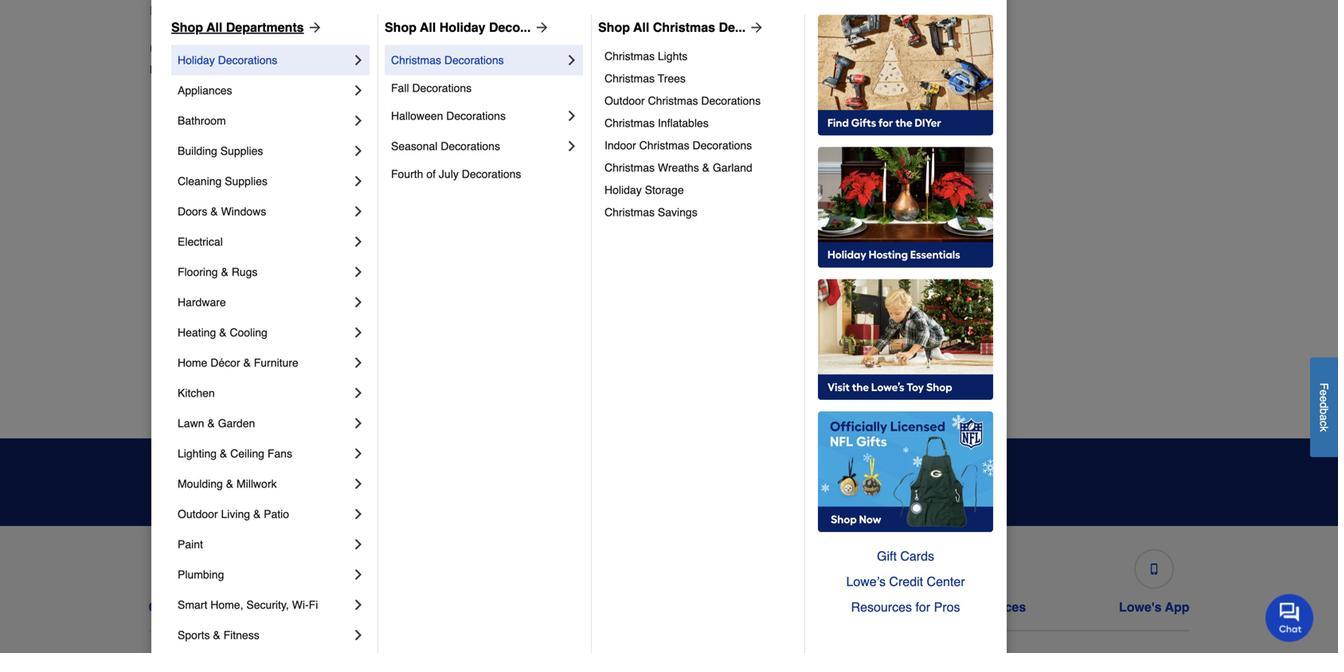 Task type: describe. For each thing, give the bounding box(es) containing it.
chevron right image for cleaning supplies
[[350, 173, 366, 189]]

f
[[1318, 383, 1331, 390]]

fourth of july decorations
[[391, 168, 521, 180]]

customer care image
[[198, 564, 209, 575]]

cleaning supplies link
[[178, 166, 350, 196]]

holiday decorations
[[178, 54, 277, 66]]

lighting
[[178, 447, 217, 460]]

cleaning
[[178, 175, 222, 187]]

chevron right image for plumbing
[[350, 567, 366, 583]]

morganville link
[[682, 207, 739, 223]]

rio grande
[[941, 177, 998, 190]]

holiday storage
[[605, 184, 684, 196]]

east brunswick link
[[162, 271, 239, 287]]

new jersey
[[343, 3, 410, 18]]

rugs
[[232, 266, 258, 278]]

mobile image
[[1149, 564, 1160, 575]]

shop all christmas de... link
[[598, 18, 765, 37]]

halloween
[[391, 109, 443, 122]]

wreaths
[[658, 161, 699, 174]]

christmas inflatables
[[605, 117, 709, 129]]

maple
[[682, 145, 712, 158]]

indoor
[[605, 139, 636, 152]]

christmas for christmas inflatables
[[605, 117, 655, 129]]

arrow right image for shop all holiday deco...
[[531, 19, 550, 35]]

hardware link
[[178, 287, 350, 317]]

to
[[577, 488, 588, 501]]

all for christmas
[[633, 20, 649, 35]]

new inside button
[[343, 3, 369, 18]]

chevron right image for bathroom
[[350, 113, 366, 129]]

manchester link
[[682, 112, 740, 128]]

& inside flooring & rugs link
[[221, 266, 228, 278]]

windows
[[221, 205, 266, 218]]

holiday for holiday storage
[[605, 184, 642, 196]]

shop for shop all departments
[[171, 20, 203, 35]]

bayonne
[[162, 113, 207, 126]]

& inside sports & fitness link
[[213, 629, 220, 641]]

sicklerville link
[[941, 239, 994, 255]]

fourth
[[391, 168, 423, 180]]

building supplies link
[[178, 136, 350, 166]]

hackettstown
[[422, 145, 489, 158]]

turnersville link
[[941, 303, 999, 319]]

lowe's credit center
[[521, 600, 648, 614]]

chevron right image for kitchen
[[350, 385, 366, 401]]

shade
[[715, 145, 748, 158]]

inflatables
[[658, 117, 709, 129]]

woodbridge
[[941, 400, 1001, 413]]

& inside moulding & millwork link
[[226, 477, 233, 490]]

holiday storage link
[[605, 179, 793, 201]]

installation services
[[903, 600, 1026, 614]]

decorations inside "link"
[[441, 140, 500, 152]]

millville
[[682, 177, 718, 190]]

doors
[[178, 205, 207, 218]]

0 horizontal spatial gift cards link
[[741, 543, 810, 615]]

0 vertical spatial gift cards
[[877, 549, 934, 563]]

and
[[522, 463, 556, 485]]

& inside lighting & ceiling fans link
[[220, 447, 227, 460]]

morganville
[[682, 209, 739, 222]]

toms
[[941, 273, 968, 286]]

brick
[[162, 145, 187, 158]]

up
[[938, 475, 955, 489]]

all for holiday
[[420, 20, 436, 35]]

1 vertical spatial gift
[[745, 600, 767, 614]]

& inside home décor & furniture link
[[243, 356, 251, 369]]

outdoor christmas decorations
[[605, 94, 761, 107]]

princeton link
[[941, 144, 989, 160]]

building supplies
[[178, 144, 263, 157]]

1 e from the top
[[1318, 390, 1331, 396]]

lighting & ceiling fans link
[[178, 438, 350, 469]]

chevron right image for flooring & rugs
[[350, 264, 366, 280]]

maple shade
[[682, 145, 748, 158]]

christmas for christmas decorations
[[391, 54, 441, 66]]

shop all departments
[[171, 20, 304, 35]]

egg harbor township link
[[162, 367, 269, 383]]

fall decorations link
[[391, 75, 580, 101]]

union link
[[941, 335, 971, 351]]

arrow right image for shop all christmas de...
[[746, 19, 765, 35]]

chevron right image for appliances
[[350, 82, 366, 98]]

plumbing
[[178, 568, 224, 581]]

smart home, security, wi-fi link
[[178, 590, 350, 620]]

1 horizontal spatial cards
[[900, 549, 934, 563]]

home
[[178, 356, 207, 369]]

chat invite button image
[[1266, 593, 1314, 642]]

chevron right image for holiday decorations
[[350, 52, 366, 68]]

find a store
[[150, 3, 223, 18]]

& inside outdoor living & patio 'link'
[[253, 508, 261, 520]]

chevron right image for building supplies
[[350, 143, 366, 159]]

christmas wreaths & garland
[[605, 161, 752, 174]]

installation services link
[[903, 543, 1026, 615]]

chevron right image for outdoor living & patio
[[350, 506, 366, 522]]

hamilton link
[[422, 176, 466, 192]]

chevron right image for lawn & garden
[[350, 415, 366, 431]]

home,
[[210, 598, 243, 611]]

k
[[1318, 426, 1331, 432]]

flemington
[[422, 113, 477, 126]]

center for lowe's credit center
[[927, 574, 965, 589]]

arrow right image
[[304, 19, 323, 35]]

2 e from the top
[[1318, 396, 1331, 402]]

brunswick
[[188, 273, 239, 286]]

sewell
[[941, 209, 974, 222]]

holiday decorations link
[[178, 45, 350, 75]]

outdoor for outdoor christmas decorations
[[605, 94, 645, 107]]

kitchen link
[[178, 378, 350, 408]]

lawn & garden
[[178, 417, 255, 430]]

lowe's credit center link
[[818, 569, 993, 594]]

1 horizontal spatial gift cards link
[[818, 544, 993, 569]]

credit for lowe's
[[568, 600, 604, 614]]

christmas for christmas lights
[[605, 50, 655, 62]]

rio grande link
[[941, 176, 998, 192]]

jersey inside button
[[372, 3, 410, 18]]

chevron right image for lighting & ceiling fans
[[350, 446, 366, 461]]

chevron right image for electrical
[[350, 234, 366, 250]]

find gifts for the diyer. image
[[818, 15, 993, 136]]

dimensions image
[[959, 564, 970, 575]]

cleaning supplies
[[178, 175, 268, 187]]

sign up
[[907, 475, 955, 489]]

shop for shop all holiday deco...
[[385, 20, 417, 35]]

of
[[426, 168, 436, 180]]

holiday hosting essentials. image
[[818, 147, 993, 268]]

smart home, security, wi-fi
[[178, 598, 318, 611]]

sewell link
[[941, 207, 974, 223]]



Task type: locate. For each thing, give the bounding box(es) containing it.
1 horizontal spatial shop
[[385, 20, 417, 35]]

0 vertical spatial jersey
[[372, 3, 410, 18]]

supplies for cleaning supplies
[[225, 175, 268, 187]]

sign
[[907, 475, 934, 489]]

chevron right image for paint
[[350, 536, 366, 552]]

0 horizontal spatial outdoor
[[178, 508, 218, 520]]

christmas for christmas wreaths & garland
[[605, 161, 655, 174]]

lawn
[[178, 417, 204, 430]]

supplies inside the "cleaning supplies" link
[[225, 175, 268, 187]]

faq
[[232, 600, 258, 614]]

christmas up lights
[[653, 20, 715, 35]]

maple shade link
[[682, 144, 748, 160]]

chevron right image for hardware
[[350, 294, 366, 310]]

center for lowe's credit center
[[608, 600, 648, 614]]

supplies up cleaning supplies
[[220, 144, 263, 157]]

2 arrow right image from the left
[[746, 19, 765, 35]]

arrow right image inside shop all christmas de... link
[[746, 19, 765, 35]]

2 horizontal spatial all
[[633, 20, 649, 35]]

shop all christmas de...
[[598, 20, 746, 35]]

shop all holiday deco...
[[385, 20, 531, 35]]

1 arrow right image from the left
[[531, 19, 550, 35]]

furniture
[[254, 356, 298, 369]]

app
[[1165, 600, 1190, 614]]

& right sports
[[213, 629, 220, 641]]

east
[[162, 273, 185, 286], [162, 305, 185, 317]]

visit the lowe's toy shop. image
[[818, 279, 993, 400]]

0 vertical spatial a
[[180, 3, 187, 18]]

all up christmas decorations
[[420, 20, 436, 35]]

a up k
[[1318, 415, 1331, 421]]

& left millwork
[[226, 477, 233, 490]]

lowe's app
[[1119, 600, 1190, 614]]

sign up form
[[643, 461, 981, 504]]

0 vertical spatial credit
[[889, 574, 923, 589]]

pros
[[934, 600, 960, 614]]

chevron right image for doors & windows
[[350, 203, 366, 219]]

new
[[343, 3, 369, 18], [234, 63, 257, 76]]

credit for lowe's
[[889, 574, 923, 589]]

1 vertical spatial supplies
[[225, 175, 268, 187]]

e
[[1318, 390, 1331, 396], [1318, 396, 1331, 402]]

indoor christmas decorations
[[605, 139, 752, 152]]

jersey inside city directory lowe's stores in new jersey
[[260, 63, 293, 76]]

sign up button
[[880, 461, 981, 504]]

holiday up christmas decorations
[[439, 20, 485, 35]]

millville link
[[682, 176, 718, 192]]

1 horizontal spatial new
[[343, 3, 369, 18]]

0 horizontal spatial arrow right image
[[531, 19, 550, 35]]

0 horizontal spatial gift cards
[[745, 600, 806, 614]]

east up heating
[[162, 305, 185, 317]]

egg
[[162, 368, 182, 381]]

home décor & furniture link
[[178, 348, 350, 378]]

1 horizontal spatial gift cards
[[877, 549, 934, 563]]

christmas down christmas inflatables
[[639, 139, 689, 152]]

arrow right image inside the 'shop all holiday deco...' link
[[531, 19, 550, 35]]

outdoor
[[605, 94, 645, 107], [178, 508, 218, 520]]

& right lawn
[[207, 417, 215, 430]]

2 all from the left
[[420, 20, 436, 35]]

contact
[[149, 600, 196, 614]]

order
[[351, 600, 386, 614]]

0 vertical spatial holiday
[[439, 20, 485, 35]]

all for departments
[[206, 20, 222, 35]]

shop down new jersey
[[385, 20, 417, 35]]

christmas inflatables link
[[605, 112, 793, 134]]

& left patio
[[253, 508, 261, 520]]

we've
[[490, 488, 522, 501]]

voorhees
[[941, 368, 989, 381]]

new inside city directory lowe's stores in new jersey
[[234, 63, 257, 76]]

christmas up the christmas trees
[[605, 50, 655, 62]]

deco...
[[489, 20, 531, 35]]

lights
[[658, 50, 688, 62]]

all up christmas lights
[[633, 20, 649, 35]]

chevron right image for smart home, security, wi-fi
[[350, 597, 366, 613]]

bayonne link
[[162, 112, 207, 128]]

store
[[191, 3, 223, 18]]

toms river
[[941, 273, 997, 286]]

christmas
[[653, 20, 715, 35], [605, 50, 655, 62], [391, 54, 441, 66], [605, 72, 655, 85], [648, 94, 698, 107], [605, 117, 655, 129], [639, 139, 689, 152], [605, 161, 655, 174], [605, 206, 655, 219]]

& right doors
[[210, 205, 218, 218]]

hardware
[[178, 296, 226, 309]]

chevron right image for heating & cooling
[[350, 324, 366, 340]]

& inside "doors & windows" link
[[210, 205, 218, 218]]

east brunswick
[[162, 273, 239, 286]]

supplies inside the building supplies link
[[220, 144, 263, 157]]

arrow right image
[[531, 19, 550, 35], [746, 19, 765, 35]]

deptford link
[[162, 239, 205, 255]]

flooring & rugs
[[178, 266, 258, 278]]

a inside button
[[1318, 415, 1331, 421]]

0 vertical spatial new
[[343, 3, 369, 18]]

chevron right image
[[350, 52, 366, 68], [564, 52, 580, 68], [564, 138, 580, 154], [350, 143, 366, 159], [350, 234, 366, 250], [350, 294, 366, 310], [350, 324, 366, 340], [350, 355, 366, 371], [350, 415, 366, 431], [350, 536, 366, 552], [350, 627, 366, 643]]

outdoor down the christmas trees
[[605, 94, 645, 107]]

heating & cooling link
[[178, 317, 350, 348]]

0 horizontal spatial all
[[206, 20, 222, 35]]

holiday for holiday decorations
[[178, 54, 215, 66]]

e up d
[[1318, 390, 1331, 396]]

chevron right image for christmas decorations
[[564, 52, 580, 68]]

0 horizontal spatial credit
[[568, 600, 604, 614]]

chevron right image
[[350, 82, 366, 98], [564, 108, 580, 124], [350, 113, 366, 129], [350, 173, 366, 189], [350, 203, 366, 219], [350, 264, 366, 280], [350, 385, 366, 401], [350, 446, 366, 461], [350, 476, 366, 492], [350, 506, 366, 522], [350, 567, 366, 583], [350, 597, 366, 613]]

christmas decorations
[[391, 54, 504, 66]]

decorations
[[218, 54, 277, 66], [444, 54, 504, 66], [412, 82, 472, 94], [701, 94, 761, 107], [446, 109, 506, 122], [693, 139, 752, 152], [441, 140, 500, 152], [462, 168, 521, 180]]

0 horizontal spatial lowe's
[[150, 63, 184, 76]]

1 vertical spatial gift cards
[[745, 600, 806, 614]]

bathroom link
[[178, 105, 350, 136]]

shop up christmas lights
[[598, 20, 630, 35]]

1 vertical spatial outdoor
[[178, 508, 218, 520]]

christmas for christmas savings
[[605, 206, 655, 219]]

arrow right image up christmas decorations link
[[531, 19, 550, 35]]

river
[[971, 273, 997, 286]]

lowe's for lowe's credit center
[[521, 600, 564, 614]]

christmas down christmas lights
[[605, 72, 655, 85]]

& inside lawn & garden link
[[207, 417, 215, 430]]

lowe's credit center
[[846, 574, 965, 589]]

2 east from the top
[[162, 305, 185, 317]]

1 vertical spatial cards
[[770, 600, 806, 614]]

chevron right image for moulding & millwork
[[350, 476, 366, 492]]

0 horizontal spatial holiday
[[178, 54, 215, 66]]

christmas up indoor
[[605, 117, 655, 129]]

chevron right image for sports & fitness
[[350, 627, 366, 643]]

resources for pros
[[851, 600, 960, 614]]

christmas down holiday storage
[[605, 206, 655, 219]]

all down store
[[206, 20, 222, 35]]

0 horizontal spatial gift
[[745, 600, 767, 614]]

christmas trees
[[605, 72, 686, 85]]

chevron right image for halloween decorations
[[564, 108, 580, 124]]

& left ceiling
[[220, 447, 227, 460]]

1 vertical spatial center
[[608, 600, 648, 614]]

piscataway link
[[941, 112, 998, 128]]

supplies up windows
[[225, 175, 268, 187]]

christmas up fall decorations
[[391, 54, 441, 66]]

& right décor
[[243, 356, 251, 369]]

resources for pros link
[[818, 594, 993, 620]]

supplies for building supplies
[[220, 144, 263, 157]]

0 horizontal spatial new
[[234, 63, 257, 76]]

&
[[702, 161, 710, 174], [210, 205, 218, 218], [221, 266, 228, 278], [219, 326, 227, 339], [243, 356, 251, 369], [207, 417, 215, 430], [220, 447, 227, 460], [226, 477, 233, 490], [253, 508, 261, 520], [219, 600, 229, 614], [213, 629, 220, 641]]

garland
[[713, 161, 752, 174]]

arrow right image up christmas lights link
[[746, 19, 765, 35]]

2 horizontal spatial holiday
[[605, 184, 642, 196]]

sports & fitness
[[178, 629, 259, 641]]

holiday up christmas savings
[[605, 184, 642, 196]]

fourth of july decorations link
[[391, 161, 580, 187]]

gift cards
[[877, 549, 934, 563], [745, 600, 806, 614]]

lowe's inside city directory lowe's stores in new jersey
[[150, 63, 184, 76]]

flooring
[[178, 266, 218, 278]]

delran link
[[162, 207, 195, 223]]

1 vertical spatial a
[[1318, 415, 1331, 421]]

sports & fitness link
[[178, 620, 350, 650]]

& right us
[[219, 600, 229, 614]]

1 horizontal spatial all
[[420, 20, 436, 35]]

& left rugs
[[221, 266, 228, 278]]

0 horizontal spatial jersey
[[260, 63, 293, 76]]

& down rutherford
[[219, 326, 227, 339]]

shop down find a store
[[171, 20, 203, 35]]

1 horizontal spatial credit
[[889, 574, 923, 589]]

0 vertical spatial cards
[[900, 549, 934, 563]]

paint
[[178, 538, 203, 551]]

outdoor for outdoor living & patio
[[178, 508, 218, 520]]

1 horizontal spatial a
[[1318, 415, 1331, 421]]

1 vertical spatial credit
[[568, 600, 604, 614]]

appliances link
[[178, 75, 350, 105]]

christmas down trees
[[648, 94, 698, 107]]

1 vertical spatial holiday
[[178, 54, 215, 66]]

deals,
[[357, 463, 413, 485]]

trees
[[658, 72, 686, 85]]

brick link
[[162, 144, 187, 160]]

0 horizontal spatial a
[[180, 3, 187, 18]]

1 vertical spatial east
[[162, 305, 185, 317]]

electrical
[[178, 235, 223, 248]]

east for east brunswick
[[162, 273, 185, 286]]

& up millville
[[702, 161, 710, 174]]

outdoor inside 'link'
[[178, 508, 218, 520]]

shop
[[171, 20, 203, 35], [385, 20, 417, 35], [598, 20, 630, 35]]

chevron right image for home décor & furniture
[[350, 355, 366, 371]]

inspiration
[[419, 463, 516, 485]]

indoor christmas decorations link
[[605, 134, 793, 156]]

fall decorations
[[391, 82, 472, 94]]

jersey up shop all holiday deco...
[[372, 3, 410, 18]]

officially licensed n f l gifts. shop now. image
[[818, 411, 993, 532]]

0 horizontal spatial center
[[608, 600, 648, 614]]

fi
[[309, 598, 318, 611]]

east for east rutherford
[[162, 305, 185, 317]]

outdoor living & patio link
[[178, 499, 350, 529]]

1 horizontal spatial outdoor
[[605, 94, 645, 107]]

moulding & millwork link
[[178, 469, 350, 499]]

2 vertical spatial holiday
[[605, 184, 642, 196]]

lighting & ceiling fans
[[178, 447, 292, 460]]

1 all from the left
[[206, 20, 222, 35]]

1 horizontal spatial jersey
[[372, 3, 410, 18]]

delran
[[162, 209, 195, 222]]

1 east from the top
[[162, 273, 185, 286]]

1 vertical spatial jersey
[[260, 63, 293, 76]]

1 horizontal spatial gift
[[877, 549, 897, 563]]

1 vertical spatial new
[[234, 63, 257, 76]]

0 horizontal spatial cards
[[770, 600, 806, 614]]

sports
[[178, 629, 210, 641]]

east down "deptford" link
[[162, 273, 185, 286]]

0 vertical spatial east
[[162, 273, 185, 286]]

1 horizontal spatial arrow right image
[[746, 19, 765, 35]]

in
[[223, 63, 231, 76]]

0 vertical spatial center
[[927, 574, 965, 589]]

lowe's app link
[[1119, 543, 1190, 615]]

outdoor down moulding
[[178, 508, 218, 520]]

christmas for christmas trees
[[605, 72, 655, 85]]

share.
[[591, 488, 624, 501]]

shop for shop all christmas de...
[[598, 20, 630, 35]]

1 shop from the left
[[171, 20, 203, 35]]

woodbridge link
[[941, 399, 1001, 415]]

electrical link
[[178, 227, 350, 257]]

status
[[390, 600, 428, 614]]

new jersey button
[[343, 1, 410, 20]]

1 horizontal spatial holiday
[[439, 20, 485, 35]]

center
[[927, 574, 965, 589], [608, 600, 648, 614]]

& inside heating & cooling link
[[219, 326, 227, 339]]

1 horizontal spatial lowe's
[[521, 600, 564, 614]]

seasonal decorations
[[391, 140, 500, 152]]

3 shop from the left
[[598, 20, 630, 35]]

2 horizontal spatial shop
[[598, 20, 630, 35]]

2 horizontal spatial lowe's
[[1119, 600, 1162, 614]]

a right the find
[[180, 3, 187, 18]]

chevron right image for seasonal decorations
[[564, 138, 580, 154]]

0 vertical spatial gift
[[877, 549, 897, 563]]

fans
[[267, 447, 292, 460]]

us
[[200, 600, 216, 614]]

e up b
[[1318, 396, 1331, 402]]

d
[[1318, 402, 1331, 408]]

christmas wreaths & garland link
[[605, 156, 793, 179]]

2 shop from the left
[[385, 20, 417, 35]]

c
[[1318, 421, 1331, 426]]

3 all from the left
[[633, 20, 649, 35]]

voorhees link
[[941, 367, 989, 383]]

christmas down indoor
[[605, 161, 655, 174]]

eatontown link
[[162, 335, 215, 351]]

egg harbor township
[[162, 368, 269, 381]]

contact us & faq
[[149, 600, 258, 614]]

lowe's for lowe's app
[[1119, 600, 1162, 614]]

& inside christmas wreaths & garland link
[[702, 161, 710, 174]]

& inside contact us & faq link
[[219, 600, 229, 614]]

0 horizontal spatial shop
[[171, 20, 203, 35]]

1 horizontal spatial center
[[927, 574, 965, 589]]

0 vertical spatial supplies
[[220, 144, 263, 157]]

jersey down departments
[[260, 63, 293, 76]]

order status link
[[351, 543, 428, 615]]

holiday up appliances
[[178, 54, 215, 66]]

moulding & millwork
[[178, 477, 277, 490]]

0 vertical spatial outdoor
[[605, 94, 645, 107]]



Task type: vqa. For each thing, say whether or not it's contained in the screenshot.
Business to the bottom
no



